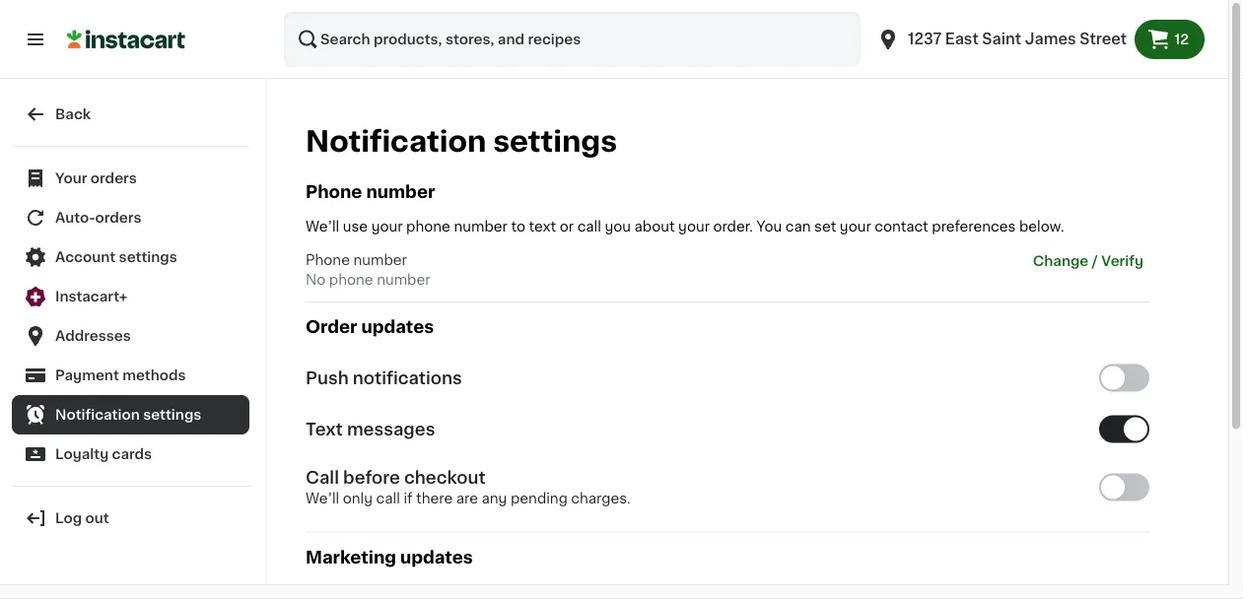 Task type: describe. For each thing, give the bounding box(es) containing it.
updates for order updates
[[361, 319, 434, 336]]

settings for account settings link
[[119, 251, 177, 264]]

charges.
[[571, 492, 631, 505]]

phone for phone number
[[306, 184, 362, 201]]

loyalty cards
[[55, 448, 152, 462]]

before
[[343, 469, 400, 486]]

push notifications
[[306, 370, 462, 387]]

you
[[605, 220, 631, 234]]

phone for phone number no phone number
[[306, 254, 350, 267]]

james
[[1026, 32, 1077, 46]]

1 horizontal spatial notification
[[306, 128, 487, 156]]

or
[[560, 220, 574, 234]]

account
[[55, 251, 116, 264]]

call
[[306, 469, 339, 486]]

can
[[786, 220, 811, 234]]

phone number no phone number
[[306, 254, 431, 287]]

phone number
[[306, 184, 435, 201]]

no
[[306, 273, 326, 287]]

there
[[416, 492, 453, 505]]

1237 east saint james street
[[909, 32, 1128, 46]]

marketing updates
[[306, 549, 473, 566]]

back link
[[12, 95, 250, 134]]

auto-orders
[[55, 211, 142, 225]]

0 horizontal spatial notification settings
[[55, 408, 202, 422]]

loyalty
[[55, 448, 109, 462]]

below.
[[1020, 220, 1065, 234]]

if
[[404, 492, 413, 505]]

use
[[343, 220, 368, 234]]

number up use
[[366, 184, 435, 201]]

your orders link
[[12, 159, 250, 198]]

saint
[[983, 32, 1022, 46]]

log
[[55, 512, 82, 526]]

log out link
[[12, 499, 250, 539]]

about
[[635, 220, 675, 234]]

order
[[306, 319, 357, 336]]

order.
[[714, 220, 754, 234]]

any
[[482, 492, 507, 505]]

order updates
[[306, 319, 434, 336]]

auto-orders link
[[12, 198, 250, 238]]

call before checkout we'll only call if there are any pending charges.
[[306, 469, 631, 505]]

orders for auto-orders
[[95, 211, 142, 225]]

text messages
[[306, 421, 435, 438]]

/
[[1093, 255, 1099, 268]]

payment
[[55, 369, 119, 383]]

12 button
[[1135, 20, 1205, 59]]

messages
[[347, 421, 435, 438]]

instacart+
[[55, 290, 128, 304]]

log out
[[55, 512, 109, 526]]

12
[[1175, 33, 1190, 46]]

contact
[[875, 220, 929, 234]]

settings for notification settings link
[[143, 408, 202, 422]]

account settings link
[[12, 238, 250, 277]]

east
[[946, 32, 979, 46]]



Task type: vqa. For each thing, say whether or not it's contained in the screenshot.
second your from the left
yes



Task type: locate. For each thing, give the bounding box(es) containing it.
notifications
[[353, 370, 462, 387]]

your orders
[[55, 172, 137, 185]]

number down use
[[354, 254, 407, 267]]

cards
[[112, 448, 152, 462]]

phone for no
[[329, 273, 373, 287]]

we'll down call
[[306, 492, 340, 505]]

0 horizontal spatial notification
[[55, 408, 140, 422]]

2 vertical spatial settings
[[143, 408, 202, 422]]

payment methods link
[[12, 356, 250, 396]]

your right set
[[840, 220, 872, 234]]

None search field
[[284, 12, 861, 67]]

verify
[[1102, 255, 1144, 268]]

1 phone from the top
[[306, 184, 362, 201]]

2 we'll from the top
[[306, 492, 340, 505]]

1 vertical spatial settings
[[119, 251, 177, 264]]

notification settings
[[306, 128, 618, 156], [55, 408, 202, 422]]

checkout
[[404, 469, 486, 486]]

phone
[[306, 184, 362, 201], [306, 254, 350, 267]]

marketing
[[306, 549, 396, 566]]

street
[[1080, 32, 1128, 46]]

call
[[578, 220, 602, 234], [376, 492, 400, 505]]

we'll inside call before checkout we'll only call if there are any pending charges.
[[306, 492, 340, 505]]

0 horizontal spatial phone
[[329, 273, 373, 287]]

orders up the auto-orders
[[91, 172, 137, 185]]

change / verify button
[[1028, 251, 1150, 272]]

pending
[[511, 492, 568, 505]]

0 vertical spatial updates
[[361, 319, 434, 336]]

number left to
[[454, 220, 508, 234]]

your right use
[[372, 220, 403, 234]]

1 1237 east saint james street button from the left
[[869, 12, 1135, 67]]

you
[[757, 220, 782, 234]]

orders
[[91, 172, 137, 185], [95, 211, 142, 225]]

push
[[306, 370, 349, 387]]

1 vertical spatial notification
[[55, 408, 140, 422]]

1 vertical spatial phone
[[329, 273, 373, 287]]

3 your from the left
[[840, 220, 872, 234]]

0 vertical spatial phone
[[306, 184, 362, 201]]

settings down auto-orders link
[[119, 251, 177, 264]]

1 your from the left
[[372, 220, 403, 234]]

1 vertical spatial call
[[376, 492, 400, 505]]

1 vertical spatial orders
[[95, 211, 142, 225]]

instacart+ link
[[12, 277, 250, 317]]

notification settings link
[[12, 396, 250, 435]]

call right or
[[578, 220, 602, 234]]

phone inside phone number no phone number
[[329, 273, 373, 287]]

settings up or
[[493, 128, 618, 156]]

1 horizontal spatial your
[[679, 220, 710, 234]]

notification
[[306, 128, 487, 156], [55, 408, 140, 422]]

phone
[[406, 220, 451, 234], [329, 273, 373, 287]]

instacart logo image
[[67, 28, 185, 51]]

phone up use
[[306, 184, 362, 201]]

2 your from the left
[[679, 220, 710, 234]]

1 we'll from the top
[[306, 220, 340, 234]]

1 vertical spatial we'll
[[306, 492, 340, 505]]

0 vertical spatial we'll
[[306, 220, 340, 234]]

phone right no
[[329, 273, 373, 287]]

addresses link
[[12, 317, 250, 356]]

updates down there
[[400, 549, 473, 566]]

1 horizontal spatial notification settings
[[306, 128, 618, 156]]

your
[[372, 220, 403, 234], [679, 220, 710, 234], [840, 220, 872, 234]]

addresses
[[55, 329, 131, 343]]

are
[[457, 492, 478, 505]]

notification up "phone number" on the top left of the page
[[306, 128, 487, 156]]

account settings
[[55, 251, 177, 264]]

2 phone from the top
[[306, 254, 350, 267]]

orders up account settings
[[95, 211, 142, 225]]

2 horizontal spatial your
[[840, 220, 872, 234]]

settings
[[493, 128, 618, 156], [119, 251, 177, 264], [143, 408, 202, 422]]

call inside call before checkout we'll only call if there are any pending charges.
[[376, 492, 400, 505]]

updates
[[361, 319, 434, 336], [400, 549, 473, 566]]

1 horizontal spatial phone
[[406, 220, 451, 234]]

1237 east saint james street button
[[869, 12, 1135, 67], [877, 12, 1128, 67]]

settings down methods
[[143, 408, 202, 422]]

0 vertical spatial orders
[[91, 172, 137, 185]]

out
[[85, 512, 109, 526]]

text
[[306, 421, 343, 438]]

set
[[815, 220, 837, 234]]

0 horizontal spatial your
[[372, 220, 403, 234]]

we'll use your phone number to text or call you about your order. you can set your contact preferences below.
[[306, 220, 1065, 234]]

0 vertical spatial notification settings
[[306, 128, 618, 156]]

phone inside phone number no phone number
[[306, 254, 350, 267]]

phone for your
[[406, 220, 451, 234]]

payment methods
[[55, 369, 186, 383]]

0 vertical spatial notification
[[306, 128, 487, 156]]

change / verify
[[1034, 255, 1144, 268]]

1 vertical spatial updates
[[400, 549, 473, 566]]

your left the order.
[[679, 220, 710, 234]]

auto-
[[55, 211, 95, 225]]

change
[[1034, 255, 1089, 268]]

1 vertical spatial phone
[[306, 254, 350, 267]]

0 vertical spatial settings
[[493, 128, 618, 156]]

your
[[55, 172, 87, 185]]

phone down "phone number" on the top left of the page
[[406, 220, 451, 234]]

number up order updates at the bottom
[[377, 273, 431, 287]]

methods
[[123, 369, 186, 383]]

to
[[511, 220, 526, 234]]

0 horizontal spatial call
[[376, 492, 400, 505]]

orders for your orders
[[91, 172, 137, 185]]

we'll left use
[[306, 220, 340, 234]]

0 vertical spatial call
[[578, 220, 602, 234]]

call left if
[[376, 492, 400, 505]]

2 1237 east saint james street button from the left
[[877, 12, 1128, 67]]

only
[[343, 492, 373, 505]]

preferences
[[932, 220, 1016, 234]]

we'll
[[306, 220, 340, 234], [306, 492, 340, 505]]

1 vertical spatial notification settings
[[55, 408, 202, 422]]

number
[[366, 184, 435, 201], [454, 220, 508, 234], [354, 254, 407, 267], [377, 273, 431, 287]]

0 vertical spatial phone
[[406, 220, 451, 234]]

phone up no
[[306, 254, 350, 267]]

text
[[529, 220, 557, 234]]

updates up notifications
[[361, 319, 434, 336]]

1 horizontal spatial call
[[578, 220, 602, 234]]

updates for marketing updates
[[400, 549, 473, 566]]

back
[[55, 108, 91, 121]]

loyalty cards link
[[12, 435, 250, 474]]

1237
[[909, 32, 942, 46]]

notification up loyalty cards
[[55, 408, 140, 422]]

Search field
[[284, 12, 861, 67]]



